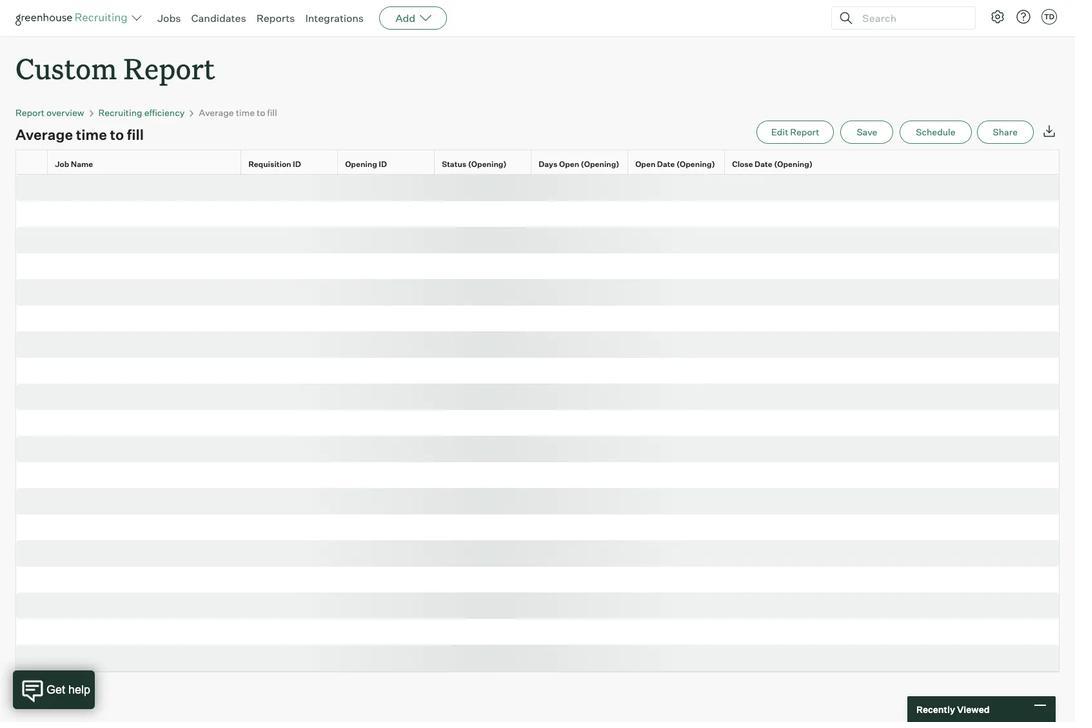 Task type: vqa. For each thing, say whether or not it's contained in the screenshot.
Status (Opening)
yes



Task type: describe. For each thing, give the bounding box(es) containing it.
1 vertical spatial time
[[76, 126, 107, 143]]

recently viewed
[[917, 704, 990, 715]]

1 vertical spatial report
[[15, 107, 45, 118]]

download image
[[1042, 123, 1058, 139]]

td
[[1045, 12, 1055, 21]]

opening
[[345, 160, 377, 169]]

days open (opening)
[[539, 160, 620, 169]]

job
[[55, 160, 69, 169]]

job name column header
[[48, 150, 244, 178]]

recruiting
[[98, 107, 142, 118]]

id for requisition id
[[293, 160, 301, 169]]

save and schedule this report to revisit it! element
[[841, 121, 900, 144]]

opening id column header
[[338, 150, 437, 178]]

jobs
[[157, 12, 181, 25]]

recruiting efficiency
[[98, 107, 185, 118]]

viewed
[[957, 704, 990, 715]]

add
[[396, 12, 416, 25]]

requisition id
[[249, 160, 301, 169]]

0 horizontal spatial fill
[[127, 126, 144, 143]]

close
[[732, 160, 753, 169]]

1 vertical spatial average time to fill
[[15, 126, 144, 143]]

1 (opening) from the left
[[468, 160, 507, 169]]

reports link
[[257, 12, 295, 25]]

integrations link
[[305, 12, 364, 25]]

candidates link
[[191, 12, 246, 25]]

schedule
[[916, 127, 956, 138]]

edit report
[[772, 127, 820, 138]]

(opening) for close date (opening)
[[774, 160, 813, 169]]

days open (opening) column header
[[532, 150, 631, 178]]

integrations
[[305, 12, 364, 25]]

1 open from the left
[[559, 160, 579, 169]]

1 horizontal spatial fill
[[267, 107, 277, 118]]

report for custom report
[[124, 49, 215, 87]]

requisition id column header
[[241, 150, 341, 178]]

report overview
[[15, 107, 84, 118]]

edit report link
[[757, 121, 835, 144]]

0 vertical spatial time
[[236, 107, 255, 118]]

save
[[857, 127, 878, 138]]

reports
[[257, 12, 295, 25]]

edit
[[772, 127, 789, 138]]

recently
[[917, 704, 956, 715]]

efficiency
[[144, 107, 185, 118]]

td button
[[1039, 6, 1060, 27]]

date for open
[[657, 160, 675, 169]]

0 horizontal spatial to
[[110, 126, 124, 143]]

status (opening)
[[442, 160, 507, 169]]



Task type: locate. For each thing, give the bounding box(es) containing it.
1 vertical spatial average
[[15, 126, 73, 143]]

share
[[993, 127, 1018, 138]]

average time to fill up requisition
[[199, 107, 277, 118]]

0 vertical spatial to
[[257, 107, 265, 118]]

0 vertical spatial report
[[124, 49, 215, 87]]

table containing job name
[[15, 150, 1060, 673]]

(opening) right status
[[468, 160, 507, 169]]

close date (opening)
[[732, 160, 813, 169]]

1 horizontal spatial id
[[379, 160, 387, 169]]

report
[[124, 49, 215, 87], [15, 107, 45, 118], [791, 127, 820, 138]]

id right requisition
[[293, 160, 301, 169]]

0 horizontal spatial average time to fill
[[15, 126, 144, 143]]

4 (opening) from the left
[[774, 160, 813, 169]]

status
[[442, 160, 467, 169]]

average time to fill link
[[199, 107, 277, 118]]

2 date from the left
[[755, 160, 773, 169]]

overview
[[46, 107, 84, 118]]

to down recruiting
[[110, 126, 124, 143]]

opening id
[[345, 160, 387, 169]]

fill
[[267, 107, 277, 118], [127, 126, 144, 143]]

average
[[199, 107, 234, 118], [15, 126, 73, 143]]

0 vertical spatial fill
[[267, 107, 277, 118]]

2 vertical spatial report
[[791, 127, 820, 138]]

1 horizontal spatial time
[[236, 107, 255, 118]]

Search text field
[[859, 9, 964, 27]]

td button
[[1042, 9, 1058, 25]]

id right opening
[[379, 160, 387, 169]]

column header
[[15, 150, 50, 178]]

1 horizontal spatial date
[[755, 160, 773, 169]]

save button
[[841, 121, 894, 144]]

average right efficiency
[[199, 107, 234, 118]]

2 id from the left
[[379, 160, 387, 169]]

custom
[[15, 49, 117, 87]]

0 horizontal spatial time
[[76, 126, 107, 143]]

1 vertical spatial fill
[[127, 126, 144, 143]]

fill down "recruiting efficiency" link
[[127, 126, 144, 143]]

fill up requisition
[[267, 107, 277, 118]]

0 vertical spatial average
[[199, 107, 234, 118]]

id for opening id
[[379, 160, 387, 169]]

time
[[236, 107, 255, 118], [76, 126, 107, 143]]

name
[[71, 160, 93, 169]]

2 (opening) from the left
[[581, 160, 620, 169]]

jobs link
[[157, 12, 181, 25]]

1 vertical spatial to
[[110, 126, 124, 143]]

date for close
[[755, 160, 773, 169]]

schedule button
[[900, 121, 972, 144]]

2 horizontal spatial report
[[791, 127, 820, 138]]

custom report
[[15, 49, 215, 87]]

open date (opening)
[[636, 160, 715, 169]]

1 horizontal spatial report
[[124, 49, 215, 87]]

(opening) for days open (opening)
[[581, 160, 620, 169]]

days
[[539, 160, 558, 169]]

requisition
[[249, 160, 291, 169]]

0 horizontal spatial open
[[559, 160, 579, 169]]

average down report overview
[[15, 126, 73, 143]]

time up the name
[[76, 126, 107, 143]]

add button
[[379, 6, 447, 30]]

2 open from the left
[[636, 160, 656, 169]]

(opening) for open date (opening)
[[677, 160, 715, 169]]

time up requisition
[[236, 107, 255, 118]]

1 date from the left
[[657, 160, 675, 169]]

(opening) right days
[[581, 160, 620, 169]]

1 horizontal spatial open
[[636, 160, 656, 169]]

status (opening) column header
[[435, 150, 534, 178]]

0 horizontal spatial report
[[15, 107, 45, 118]]

open right days open (opening) column header
[[636, 160, 656, 169]]

open right days
[[559, 160, 579, 169]]

to
[[257, 107, 265, 118], [110, 126, 124, 143]]

row containing job name
[[15, 150, 1060, 178]]

0 horizontal spatial date
[[657, 160, 675, 169]]

column header inside row
[[15, 150, 50, 178]]

0 horizontal spatial id
[[293, 160, 301, 169]]

row
[[15, 150, 1060, 178]]

table
[[15, 150, 1060, 673]]

1 id from the left
[[293, 160, 301, 169]]

report right edit
[[791, 127, 820, 138]]

open
[[559, 160, 579, 169], [636, 160, 656, 169]]

greenhouse recruiting image
[[15, 10, 132, 26]]

1 horizontal spatial average
[[199, 107, 234, 118]]

0 vertical spatial average time to fill
[[199, 107, 277, 118]]

report inside 'link'
[[791, 127, 820, 138]]

open date (opening) column header
[[628, 150, 728, 178]]

1 horizontal spatial to
[[257, 107, 265, 118]]

report left overview
[[15, 107, 45, 118]]

average time to fill down overview
[[15, 126, 144, 143]]

0 horizontal spatial average
[[15, 126, 73, 143]]

date
[[657, 160, 675, 169], [755, 160, 773, 169]]

report up efficiency
[[124, 49, 215, 87]]

job name
[[55, 160, 93, 169]]

to up requisition
[[257, 107, 265, 118]]

(opening) left close
[[677, 160, 715, 169]]

report overview link
[[15, 107, 84, 118]]

1 horizontal spatial average time to fill
[[199, 107, 277, 118]]

share button
[[977, 121, 1034, 144]]

report for edit report
[[791, 127, 820, 138]]

(opening) down edit report 'link'
[[774, 160, 813, 169]]

average time to fill
[[199, 107, 277, 118], [15, 126, 144, 143]]

(opening)
[[468, 160, 507, 169], [581, 160, 620, 169], [677, 160, 715, 169], [774, 160, 813, 169]]

id
[[293, 160, 301, 169], [379, 160, 387, 169]]

candidates
[[191, 12, 246, 25]]

date inside open date (opening) column header
[[657, 160, 675, 169]]

3 (opening) from the left
[[677, 160, 715, 169]]

configure image
[[990, 9, 1006, 25]]

recruiting efficiency link
[[98, 107, 185, 118]]



